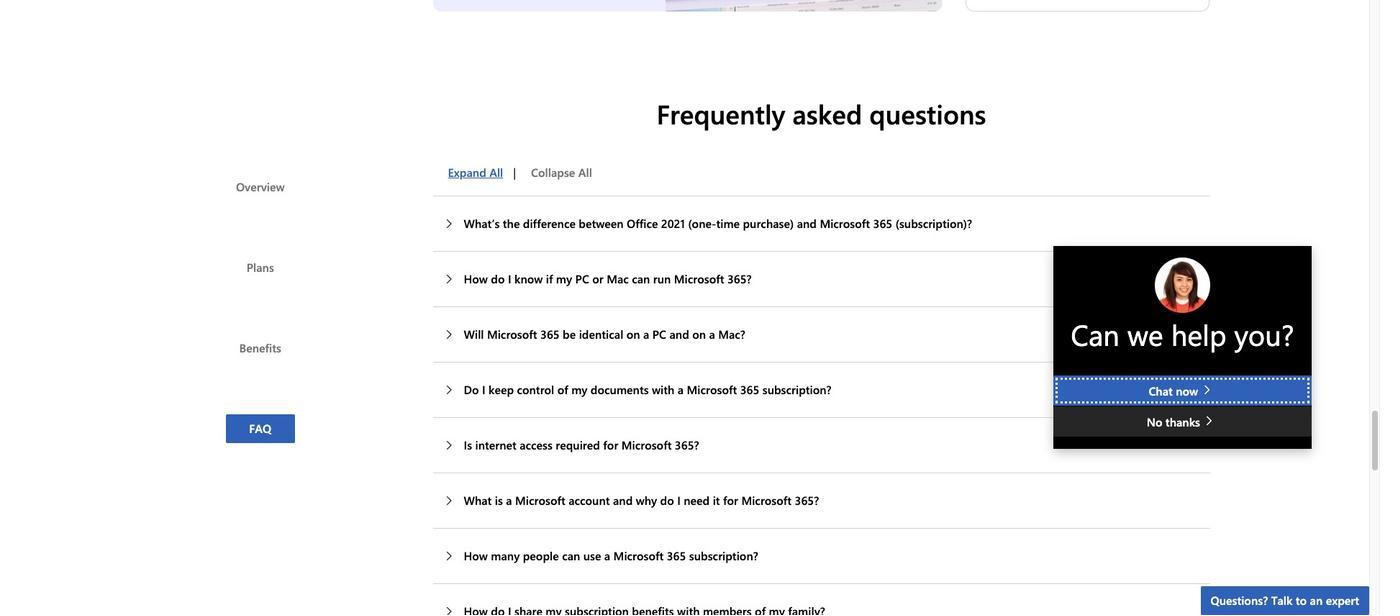 Task type: describe. For each thing, give the bounding box(es) containing it.
1 on from the left
[[627, 327, 641, 342]]

collapse all button
[[516, 158, 603, 187]]

an
[[1311, 593, 1324, 608]]

microsoft right will
[[487, 327, 538, 342]]

can
[[1071, 315, 1120, 354]]

will microsoft 365 be identical on a pc and on a mac?
[[464, 327, 746, 342]]

with
[[652, 382, 675, 397]]

benefits button
[[226, 334, 295, 363]]

identical
[[579, 327, 624, 342]]

subscription? inside do i keep control of my documents with a microsoft 365 subscription? dropdown button
[[763, 382, 832, 397]]

can inside how do i know if my pc or mac can run microsoft 365? dropdown button
[[632, 271, 650, 287]]

many
[[491, 549, 520, 564]]

(one-
[[689, 216, 717, 231]]

mac
[[607, 271, 629, 287]]

my for if
[[556, 271, 573, 287]]

need
[[684, 493, 710, 508]]

expert
[[1327, 593, 1360, 608]]

of
[[558, 382, 569, 397]]

all for collapse all
[[579, 165, 592, 180]]

what
[[464, 493, 492, 508]]

is
[[464, 438, 472, 453]]

no
[[1147, 415, 1163, 430]]

use
[[584, 549, 602, 564]]

office
[[627, 216, 658, 231]]

365 inside do i keep control of my documents with a microsoft 365 subscription? dropdown button
[[741, 382, 760, 397]]

talk
[[1272, 593, 1293, 608]]

what's the difference between office 2021 (one-time purchase) and microsoft 365 (subscription)? button
[[433, 197, 1211, 251]]

frequently
[[657, 96, 786, 131]]

faq button
[[226, 414, 295, 443]]

account
[[569, 493, 610, 508]]

0 horizontal spatial and
[[613, 493, 633, 508]]

chat
[[1149, 383, 1173, 399]]

2 horizontal spatial i
[[678, 493, 681, 508]]

the
[[503, 216, 520, 231]]

pc inside will microsoft 365 be identical on a pc and on a mac? dropdown button
[[653, 327, 667, 342]]

faq
[[249, 421, 272, 436]]

documents
[[591, 382, 649, 397]]

for inside dropdown button
[[604, 438, 619, 453]]

if
[[546, 271, 553, 287]]

difference
[[523, 216, 576, 231]]

why
[[636, 493, 658, 508]]

what is a microsoft account and why do i need it for microsoft 365?
[[464, 493, 820, 508]]

expand
[[448, 165, 487, 180]]

0 vertical spatial 365?
[[728, 271, 752, 287]]

no thanks button
[[1054, 407, 1313, 437]]

plans
[[247, 260, 274, 275]]

expand all
[[448, 165, 503, 180]]

collapse
[[531, 165, 576, 180]]

we
[[1128, 315, 1164, 354]]

questions? talk to an expert button
[[1201, 587, 1370, 616]]

microsoft right with
[[687, 382, 737, 397]]

how many people can use a microsoft 365 subscription? button
[[433, 529, 1211, 584]]

overview
[[236, 179, 285, 194]]

365? inside dropdown button
[[675, 438, 700, 453]]

questions
[[870, 96, 987, 131]]

365 inside how many people can use a microsoft 365 subscription? dropdown button
[[667, 549, 686, 564]]

do inside what is a microsoft account and why do i need it for microsoft 365? dropdown button
[[661, 493, 674, 508]]

365 inside will microsoft 365 be identical on a pc and on a mac? dropdown button
[[541, 327, 560, 342]]

and inside dropdown button
[[797, 216, 817, 231]]

how many people can use a microsoft 365 subscription?
[[464, 549, 759, 564]]

thanks
[[1166, 415, 1201, 430]]

365 inside what's the difference between office 2021 (one-time purchase) and microsoft 365 (subscription)? dropdown button
[[874, 216, 893, 231]]

a left mac?
[[710, 327, 716, 342]]

expand all button
[[433, 158, 514, 187]]

do i keep control of my documents with a microsoft 365 subscription? button
[[433, 363, 1211, 418]]

1 vertical spatial and
[[670, 327, 690, 342]]

to
[[1297, 593, 1308, 608]]



Task type: locate. For each thing, give the bounding box(es) containing it.
can left use
[[562, 549, 581, 564]]

all
[[490, 165, 503, 180], [579, 165, 592, 180]]

can inside how many people can use a microsoft 365 subscription? dropdown button
[[562, 549, 581, 564]]

a right with
[[678, 382, 684, 397]]

2 vertical spatial i
[[678, 493, 681, 508]]

and left why
[[613, 493, 633, 508]]

and left mac?
[[670, 327, 690, 342]]

how for how do i know if my pc or mac can run microsoft 365?
[[464, 271, 488, 287]]

run
[[654, 271, 671, 287]]

1 vertical spatial my
[[572, 382, 588, 397]]

plans button
[[226, 253, 295, 282]]

group containing expand all
[[433, 158, 603, 187]]

will microsoft 365 be identical on a pc and on a mac? button
[[433, 307, 1211, 362]]

2021
[[662, 216, 685, 231]]

is internet access required for microsoft 365?
[[464, 438, 700, 453]]

internet
[[476, 438, 517, 453]]

be
[[563, 327, 576, 342]]

on right identical
[[627, 327, 641, 342]]

1 horizontal spatial all
[[579, 165, 592, 180]]

1 horizontal spatial i
[[508, 271, 512, 287]]

do i keep control of my documents with a microsoft 365 subscription?
[[464, 382, 832, 397]]

access
[[520, 438, 553, 453]]

all right collapse
[[579, 165, 592, 180]]

1 horizontal spatial for
[[724, 493, 739, 508]]

pc inside how do i know if my pc or mac can run microsoft 365? dropdown button
[[576, 271, 590, 287]]

chat now button
[[1054, 375, 1313, 406]]

|
[[514, 165, 516, 180]]

on
[[627, 327, 641, 342], [693, 327, 706, 342]]

do
[[491, 271, 505, 287], [661, 493, 674, 508]]

how left the many
[[464, 549, 488, 564]]

i right do
[[482, 382, 486, 397]]

all inside button
[[490, 165, 503, 180]]

0 vertical spatial pc
[[576, 271, 590, 287]]

i
[[508, 271, 512, 287], [482, 382, 486, 397], [678, 493, 681, 508]]

microsoft right is
[[516, 493, 566, 508]]

pc down run
[[653, 327, 667, 342]]

0 horizontal spatial subscription?
[[690, 549, 759, 564]]

purchase)
[[743, 216, 794, 231]]

subscription? down will microsoft 365 be identical on a pc and on a mac? dropdown button
[[763, 382, 832, 397]]

all left |
[[490, 165, 503, 180]]

how for how many people can use a microsoft 365 subscription?
[[464, 549, 488, 564]]

1 horizontal spatial do
[[661, 493, 674, 508]]

(subscription)?
[[896, 216, 973, 231]]

how do i know if my pc or mac can run microsoft 365?
[[464, 271, 752, 287]]

asked
[[793, 96, 863, 131]]

365
[[874, 216, 893, 231], [541, 327, 560, 342], [741, 382, 760, 397], [667, 549, 686, 564]]

1 vertical spatial 365?
[[675, 438, 700, 453]]

0 vertical spatial can
[[632, 271, 650, 287]]

365? up need
[[675, 438, 700, 453]]

0 horizontal spatial for
[[604, 438, 619, 453]]

365 left (subscription)?
[[874, 216, 893, 231]]

1 horizontal spatial pc
[[653, 327, 667, 342]]

required
[[556, 438, 600, 453]]

how left know
[[464, 271, 488, 287]]

1 vertical spatial subscription?
[[690, 549, 759, 564]]

now
[[1177, 383, 1199, 399]]

and right purchase)
[[797, 216, 817, 231]]

1 vertical spatial can
[[562, 549, 581, 564]]

microsoft right use
[[614, 549, 664, 564]]

what's the difference between office 2021 (one-time purchase) and microsoft 365 (subscription)?
[[464, 216, 973, 231]]

0 vertical spatial do
[[491, 271, 505, 287]]

1 vertical spatial how
[[464, 549, 488, 564]]

between
[[579, 216, 624, 231]]

i left need
[[678, 493, 681, 508]]

2 on from the left
[[693, 327, 706, 342]]

my right if on the left
[[556, 271, 573, 287]]

chat now
[[1149, 383, 1202, 399]]

a right is
[[506, 493, 512, 508]]

0 vertical spatial my
[[556, 271, 573, 287]]

my right of
[[572, 382, 588, 397]]

questions?
[[1211, 593, 1269, 608]]

2 all from the left
[[579, 165, 592, 180]]

for
[[604, 438, 619, 453], [724, 493, 739, 508]]

365? up mac?
[[728, 271, 752, 287]]

can
[[632, 271, 650, 287], [562, 549, 581, 564]]

1 vertical spatial for
[[724, 493, 739, 508]]

microsoft right run
[[674, 271, 725, 287]]

you?
[[1235, 315, 1295, 354]]

or
[[593, 271, 604, 287]]

subscription? inside how many people can use a microsoft 365 subscription? dropdown button
[[690, 549, 759, 564]]

is
[[495, 493, 503, 508]]

can left run
[[632, 271, 650, 287]]

0 vertical spatial for
[[604, 438, 619, 453]]

2 how from the top
[[464, 549, 488, 564]]

2 vertical spatial and
[[613, 493, 633, 508]]

do
[[464, 382, 479, 397]]

1 horizontal spatial can
[[632, 271, 650, 287]]

i left know
[[508, 271, 512, 287]]

do inside how do i know if my pc or mac can run microsoft 365? dropdown button
[[491, 271, 505, 287]]

do left know
[[491, 271, 505, 287]]

control
[[517, 382, 555, 397]]

2 horizontal spatial and
[[797, 216, 817, 231]]

0 horizontal spatial can
[[562, 549, 581, 564]]

2 horizontal spatial 365?
[[795, 493, 820, 508]]

0 horizontal spatial on
[[627, 327, 641, 342]]

benefits
[[239, 340, 281, 355]]

365 left be
[[541, 327, 560, 342]]

people
[[523, 549, 559, 564]]

for inside dropdown button
[[724, 493, 739, 508]]

microsoft right it
[[742, 493, 792, 508]]

what's
[[464, 216, 500, 231]]

0 horizontal spatial all
[[490, 165, 503, 180]]

0 horizontal spatial 365?
[[675, 438, 700, 453]]

microsoft
[[820, 216, 871, 231], [674, 271, 725, 287], [487, 327, 538, 342], [687, 382, 737, 397], [622, 438, 672, 453], [516, 493, 566, 508], [742, 493, 792, 508], [614, 549, 664, 564]]

0 vertical spatial how
[[464, 271, 488, 287]]

1 vertical spatial i
[[482, 382, 486, 397]]

subscription? down it
[[690, 549, 759, 564]]

it
[[713, 493, 720, 508]]

1 vertical spatial do
[[661, 493, 674, 508]]

subscription?
[[763, 382, 832, 397], [690, 549, 759, 564]]

how do i know if my pc or mac can run microsoft 365? button
[[433, 252, 1211, 307]]

group
[[433, 158, 603, 187]]

all for expand all
[[490, 165, 503, 180]]

1 all from the left
[[490, 165, 503, 180]]

0 horizontal spatial do
[[491, 271, 505, 287]]

0 vertical spatial i
[[508, 271, 512, 287]]

will
[[464, 327, 484, 342]]

1 horizontal spatial 365?
[[728, 271, 752, 287]]

365 down mac?
[[741, 382, 760, 397]]

help
[[1172, 315, 1227, 354]]

0 vertical spatial and
[[797, 216, 817, 231]]

a right identical
[[644, 327, 650, 342]]

a right use
[[605, 549, 611, 564]]

0 horizontal spatial i
[[482, 382, 486, 397]]

365? down is internet access required for microsoft 365? dropdown button
[[795, 493, 820, 508]]

1 vertical spatial pc
[[653, 327, 667, 342]]

and
[[797, 216, 817, 231], [670, 327, 690, 342], [613, 493, 633, 508]]

frequently asked questions
[[657, 96, 987, 131]]

time
[[717, 216, 740, 231]]

all inside button
[[579, 165, 592, 180]]

questions? talk to an expert
[[1211, 593, 1360, 608]]

1 horizontal spatial and
[[670, 327, 690, 342]]

no thanks
[[1147, 415, 1204, 430]]

overview button
[[226, 172, 295, 201]]

0 horizontal spatial pc
[[576, 271, 590, 287]]

for right required
[[604, 438, 619, 453]]

my
[[556, 271, 573, 287], [572, 382, 588, 397]]

pc left or
[[576, 271, 590, 287]]

is internet access required for microsoft 365? button
[[433, 418, 1211, 473]]

0 vertical spatial subscription?
[[763, 382, 832, 397]]

can we help you?
[[1071, 315, 1295, 354]]

1 horizontal spatial on
[[693, 327, 706, 342]]

1 how from the top
[[464, 271, 488, 287]]

microsoft up why
[[622, 438, 672, 453]]

1 horizontal spatial subscription?
[[763, 382, 832, 397]]

collapse all
[[531, 165, 592, 180]]

on left mac?
[[693, 327, 706, 342]]

what is a microsoft account and why do i need it for microsoft 365? button
[[433, 474, 1211, 529]]

for right it
[[724, 493, 739, 508]]

keep
[[489, 382, 514, 397]]

mac?
[[719, 327, 746, 342]]

know
[[515, 271, 543, 287]]

pc
[[576, 271, 590, 287], [653, 327, 667, 342]]

how
[[464, 271, 488, 287], [464, 549, 488, 564]]

do right why
[[661, 493, 674, 508]]

2 vertical spatial 365?
[[795, 493, 820, 508]]

365 down need
[[667, 549, 686, 564]]

microsoft up how do i know if my pc or mac can run microsoft 365? dropdown button
[[820, 216, 871, 231]]

my for of
[[572, 382, 588, 397]]



Task type: vqa. For each thing, say whether or not it's contained in the screenshot.
the Products for your school
no



